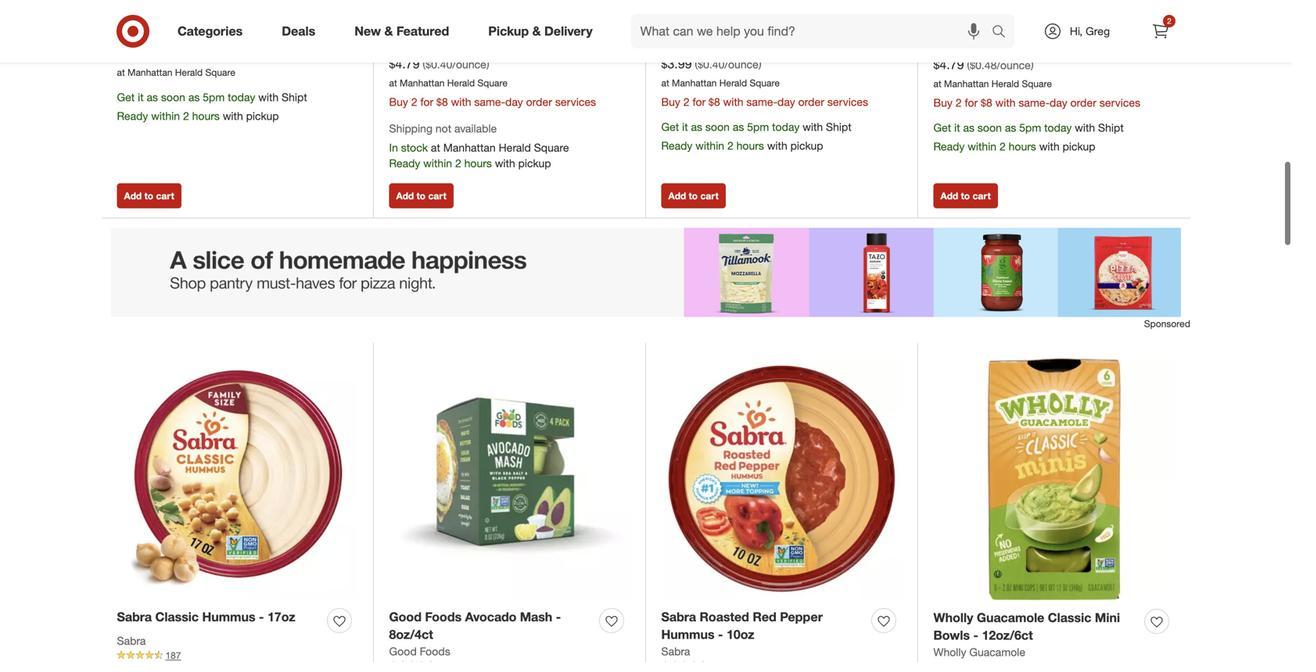 Task type: vqa. For each thing, say whether or not it's contained in the screenshot.
$15
no



Task type: describe. For each thing, give the bounding box(es) containing it.
services for $4.79 ( $0.48 /ounce ) at manhattan herald square buy 2 for $8 with same-day order services
[[1100, 96, 1141, 109]]

get it as soon as 5pm today with shipt ready within 2 hours with pickup for $3.99
[[662, 120, 852, 153]]

snap for $4.29 at manhattan herald square
[[117, 11, 146, 25]]

good foods avocado mash - 8oz/4ct link
[[389, 609, 594, 645]]

to for $4.79 ( $0.48 /ounce ) at manhattan herald square buy 2 for $8 with same-day order services
[[961, 190, 971, 202]]

same- for $4.79 ( $0.48 /ounce ) at manhattan herald square buy 2 for $8 with same-day order services
[[1019, 96, 1050, 109]]

day for $4.79 ( $0.40 /ounce ) at manhattan herald square buy 2 for $8 with same-day order services
[[506, 95, 523, 109]]

square for $4.79 ( $0.40 /ounce ) at manhattan herald square buy 2 for $8 with same-day order services
[[478, 77, 508, 89]]

get it as soon as 5pm today with shipt ready within 2 hours with pickup for $4.29
[[117, 91, 307, 123]]

hummus inside sabra roasted red pepper hummus - 10oz
[[662, 628, 715, 643]]

snap ebt eligible for $3.99 ( $0.40 /ounce ) at manhattan herald square buy 2 for $8 with same-day order services
[[662, 22, 752, 35]]

categories link
[[164, 14, 262, 49]]

) for $4.79 ( $0.48 /ounce ) at manhattan herald square buy 2 for $8 with same-day order services
[[1031, 58, 1034, 72]]

hi,
[[1071, 24, 1083, 38]]

manhattan for $4.79 ( $0.48 /ounce ) at manhattan herald square buy 2 for $8 with same-day order services
[[945, 78, 990, 90]]

good foods avocado mash - 8oz/4ct
[[389, 610, 561, 643]]

ready inside shipping not available in stock at  manhattan herald square ready within 2 hours with pickup
[[389, 157, 421, 170]]

sabra classic hummus - 17oz
[[117, 610, 296, 625]]

add to cart for $4.79 ( $0.40 /ounce ) at manhattan herald square buy 2 for $8 with same-day order services
[[396, 190, 447, 202]]

eligible for $3.99 ( $0.40 /ounce ) at manhattan herald square buy 2 for $8 with same-day order services
[[717, 22, 752, 35]]

cart for $3.99 ( $0.40 /ounce ) at manhattan herald square buy 2 for $8 with same-day order services
[[701, 190, 719, 202]]

today for $4.29
[[228, 91, 255, 104]]

ebt for $4.29 at manhattan herald square
[[149, 11, 170, 25]]

wholly for wholly guacamole classic mini bowls - 12oz/6ct
[[934, 611, 974, 626]]

eligible for $4.79 ( $0.48 /ounce ) at manhattan herald square buy 2 for $8 with same-day order services
[[990, 22, 1024, 36]]

stock
[[401, 141, 428, 155]]

red
[[753, 610, 777, 625]]

10oz
[[727, 628, 755, 643]]

hours for $3.99
[[737, 139, 765, 153]]

187 link
[[117, 649, 358, 663]]

today for $3.99
[[773, 120, 800, 134]]

manhattan inside $4.29 at manhattan herald square
[[128, 66, 173, 78]]

order for $4.79 ( $0.48 /ounce ) at manhattan herald square buy 2 for $8 with same-day order services
[[1071, 96, 1097, 109]]

for for $3.99 ( $0.40 /ounce ) at manhattan herald square buy 2 for $8 with same-day order services
[[693, 95, 706, 109]]

& for pickup
[[533, 24, 541, 39]]

shipt for $3.99
[[826, 120, 852, 134]]

at for $4.79 ( $0.48 /ounce ) at manhattan herald square buy 2 for $8 with same-day order services
[[934, 78, 942, 90]]

snap for $4.79 ( $0.48 /ounce ) at manhattan herald square buy 2 for $8 with same-day order services
[[934, 22, 963, 36]]

not
[[436, 122, 452, 135]]

add for $4.29 at manhattan herald square
[[124, 190, 142, 202]]

with inside $4.79 ( $0.48 /ounce ) at manhattan herald square buy 2 for $8 with same-day order services
[[996, 96, 1016, 109]]

5pm for $3.99
[[748, 120, 769, 134]]

order for $3.99 ( $0.40 /ounce ) at manhattan herald square buy 2 for $8 with same-day order services
[[799, 95, 825, 109]]

get it as soon as 5pm today with shipt ready within 2 hours with pickup for $4.79
[[934, 121, 1124, 153]]

good for good foods avocado mash - 8oz/4ct
[[389, 610, 422, 625]]

/ounce for $4.79 ( $0.48 /ounce ) at manhattan herald square buy 2 for $8 with same-day order services
[[997, 58, 1031, 72]]

$4.29 at manhattan herald square
[[117, 46, 236, 78]]

add for $4.79 ( $0.40 /ounce ) at manhattan herald square buy 2 for $8 with same-day order services
[[396, 190, 414, 202]]

sabra roasted red pepper hummus - 10oz
[[662, 610, 823, 643]]

within for $4.29
[[151, 109, 180, 123]]

mash
[[520, 610, 553, 625]]

0 horizontal spatial hummus
[[202, 610, 256, 625]]

get for $4.79
[[934, 121, 952, 135]]

within for $4.79
[[968, 140, 997, 153]]

roasted
[[700, 610, 750, 625]]

$0.40 for $3.99
[[698, 58, 725, 71]]

cart for $4.79 ( $0.48 /ounce ) at manhattan herald square buy 2 for $8 with same-day order services
[[973, 190, 991, 202]]

deals
[[282, 24, 316, 39]]

8oz/4ct
[[389, 628, 433, 643]]

) for $3.99 ( $0.40 /ounce ) at manhattan herald square buy 2 for $8 with same-day order services
[[759, 58, 762, 71]]

for for $4.79 ( $0.48 /ounce ) at manhattan herald square buy 2 for $8 with same-day order services
[[965, 96, 978, 109]]

$4.79 for $0.48
[[934, 57, 965, 73]]

for for $4.79 ( $0.40 /ounce ) at manhattan herald square buy 2 for $8 with same-day order services
[[421, 95, 434, 109]]

at inside $4.29 at manhattan herald square
[[117, 66, 125, 78]]

add to cart button for $4.79 ( $0.40 /ounce ) at manhattan herald square buy 2 for $8 with same-day order services
[[389, 184, 454, 209]]

manhattan for $3.99 ( $0.40 /ounce ) at manhattan herald square buy 2 for $8 with same-day order services
[[672, 77, 717, 89]]

- inside wholly guacamole classic mini bowls - 12oz/6ct
[[974, 629, 979, 644]]

sabra classic hummus - 17oz link
[[117, 609, 296, 627]]

- inside good foods avocado mash - 8oz/4ct
[[556, 610, 561, 625]]

herald for $4.79 ( $0.40 /ounce ) at manhattan herald square buy 2 for $8 with same-day order services
[[447, 77, 475, 89]]

same- for $3.99 ( $0.40 /ounce ) at manhattan herald square buy 2 for $8 with same-day order services
[[747, 95, 778, 109]]

it for $4.79
[[955, 121, 961, 135]]

add to cart button for $4.79 ( $0.48 /ounce ) at manhattan herald square buy 2 for $8 with same-day order services
[[934, 184, 998, 209]]

ebt for $3.99 ( $0.40 /ounce ) at manhattan herald square buy 2 for $8 with same-day order services
[[694, 22, 714, 35]]

eligible for $4.79 ( $0.40 /ounce ) at manhattan herald square buy 2 for $8 with same-day order services
[[445, 22, 480, 35]]

foods for good foods avocado mash - 8oz/4ct
[[425, 610, 462, 625]]

order for $4.79 ( $0.40 /ounce ) at manhattan herald square buy 2 for $8 with same-day order services
[[526, 95, 552, 109]]

square for shipping not available in stock at  manhattan herald square ready within 2 hours with pickup
[[534, 141, 569, 155]]

categories
[[178, 24, 243, 39]]

foods for good foods
[[420, 645, 451, 659]]

5pm for $4.79
[[1020, 121, 1042, 135]]

at for $4.79 ( $0.40 /ounce ) at manhattan herald square buy 2 for $8 with same-day order services
[[389, 77, 397, 89]]

good foods link
[[389, 645, 451, 660]]

good for good foods
[[389, 645, 417, 659]]

$3.99
[[662, 56, 692, 72]]

( for $3.99 ( $0.40 /ounce ) at manhattan herald square buy 2 for $8 with same-day order services
[[695, 58, 698, 71]]

ready for $3.99
[[662, 139, 693, 153]]

2 inside "$3.99 ( $0.40 /ounce ) at manhattan herald square buy 2 for $8 with same-day order services"
[[684, 95, 690, 109]]

new
[[355, 24, 381, 39]]

pickup & delivery
[[489, 24, 593, 39]]

deals link
[[269, 14, 335, 49]]

$4.79 ( $0.48 /ounce ) at manhattan herald square buy 2 for $8 with same-day order services
[[934, 57, 1141, 109]]

advertisement element
[[102, 228, 1191, 318]]

guacamole for wholly guacamole classic mini bowls - 12oz/6ct
[[977, 611, 1045, 626]]

square for $3.99 ( $0.40 /ounce ) at manhattan herald square buy 2 for $8 with same-day order services
[[750, 77, 780, 89]]

$0.48
[[971, 58, 997, 72]]

snap ebt eligible for $4.79 ( $0.48 /ounce ) at manhattan herald square buy 2 for $8 with same-day order services
[[934, 22, 1024, 36]]

ready for $4.79
[[934, 140, 965, 153]]



Task type: locate. For each thing, give the bounding box(es) containing it.
order inside $4.79 ( $0.40 /ounce ) at manhattan herald square buy 2 for $8 with same-day order services
[[526, 95, 552, 109]]

/ounce inside $4.79 ( $0.40 /ounce ) at manhattan herald square buy 2 for $8 with same-day order services
[[453, 58, 487, 71]]

within inside shipping not available in stock at  manhattan herald square ready within 2 hours with pickup
[[424, 157, 452, 170]]

at inside shipping not available in stock at  manhattan herald square ready within 2 hours with pickup
[[431, 141, 440, 155]]

get it as soon as 5pm today with shipt ready within 2 hours with pickup
[[117, 91, 307, 123], [662, 120, 852, 153], [934, 121, 1124, 153]]

it for $4.29
[[138, 91, 144, 104]]

guacamole
[[977, 611, 1045, 626], [970, 646, 1026, 660]]

ebt for $4.79 ( $0.40 /ounce ) at manhattan herald square buy 2 for $8 with same-day order services
[[422, 22, 442, 35]]

services for $4.79 ( $0.40 /ounce ) at manhattan herald square buy 2 for $8 with same-day order services
[[556, 95, 596, 109]]

1 horizontal spatial )
[[759, 58, 762, 71]]

pickup & delivery link
[[475, 14, 613, 49]]

sabra classic hummus - 17oz image
[[117, 359, 358, 600], [117, 359, 358, 600]]

5pm for $4.29
[[203, 91, 225, 104]]

featured
[[397, 24, 449, 39]]

2
[[1168, 16, 1172, 26], [411, 95, 418, 109], [684, 95, 690, 109], [956, 96, 962, 109], [183, 109, 189, 123], [728, 139, 734, 153], [1000, 140, 1006, 153], [455, 157, 462, 170]]

1 horizontal spatial $8
[[709, 95, 721, 109]]

pickup for $3.99
[[791, 139, 824, 153]]

wholly guacamole classic mini bowls - 12oz/6ct link
[[934, 610, 1139, 645]]

1 horizontal spatial get it as soon as 5pm today with shipt ready within 2 hours with pickup
[[662, 120, 852, 153]]

wholly down bowls at the right bottom
[[934, 646, 967, 660]]

get for $4.29
[[117, 91, 135, 104]]

)
[[487, 58, 490, 71], [759, 58, 762, 71], [1031, 58, 1034, 72]]

$8 inside "$3.99 ( $0.40 /ounce ) at manhattan herald square buy 2 for $8 with same-day order services"
[[709, 95, 721, 109]]

shipping
[[389, 122, 433, 135]]

$8 for $4.79 ( $0.40 /ounce ) at manhattan herald square buy 2 for $8 with same-day order services
[[437, 95, 448, 109]]

add
[[124, 190, 142, 202], [396, 190, 414, 202], [669, 190, 687, 202], [941, 190, 959, 202]]

delivery
[[545, 24, 593, 39]]

- down roasted
[[718, 628, 724, 643]]

square inside $4.29 at manhattan herald square
[[205, 66, 236, 78]]

$8 inside $4.79 ( $0.40 /ounce ) at manhattan herald square buy 2 for $8 with same-day order services
[[437, 95, 448, 109]]

1 horizontal spatial order
[[799, 95, 825, 109]]

0 horizontal spatial &
[[385, 24, 393, 39]]

snap up $3.99 on the right of the page
[[662, 22, 691, 35]]

2 cart from the left
[[428, 190, 447, 202]]

2 add to cart from the left
[[396, 190, 447, 202]]

manhattan inside shipping not available in stock at  manhattan herald square ready within 2 hours with pickup
[[444, 141, 496, 155]]

hours down $4.29 at manhattan herald square
[[192, 109, 220, 123]]

good
[[389, 610, 422, 625], [389, 645, 417, 659]]

2 $0.40 from the left
[[698, 58, 725, 71]]

2 horizontal spatial /ounce
[[997, 58, 1031, 72]]

1 horizontal spatial (
[[695, 58, 698, 71]]

good inside good foods avocado mash - 8oz/4ct
[[389, 610, 422, 625]]

today down categories link on the top
[[228, 91, 255, 104]]

for inside "$3.99 ( $0.40 /ounce ) at manhattan herald square buy 2 for $8 with same-day order services"
[[693, 95, 706, 109]]

0 horizontal spatial for
[[421, 95, 434, 109]]

soon down $4.29 at manhattan herald square
[[161, 91, 185, 104]]

1 horizontal spatial /ounce
[[725, 58, 759, 71]]

new & featured
[[355, 24, 449, 39]]

sabra for sabra 'link' for sabra classic hummus - 17oz
[[117, 635, 146, 648]]

0 horizontal spatial get
[[117, 91, 135, 104]]

add to cart button for $3.99 ( $0.40 /ounce ) at manhattan herald square buy 2 for $8 with same-day order services
[[662, 184, 726, 209]]

2 horizontal spatial it
[[955, 121, 961, 135]]

5pm down "$3.99 ( $0.40 /ounce ) at manhattan herald square buy 2 for $8 with same-day order services"
[[748, 120, 769, 134]]

sabra roasted red pepper hummus - 10oz link
[[662, 609, 866, 645]]

4 add to cart button from the left
[[934, 184, 998, 209]]

1 vertical spatial wholly
[[934, 646, 967, 660]]

same-
[[475, 95, 506, 109], [747, 95, 778, 109], [1019, 96, 1050, 109]]

$4.79 inside $4.79 ( $0.40 /ounce ) at manhattan herald square buy 2 for $8 with same-day order services
[[389, 56, 420, 72]]

day inside $4.79 ( $0.48 /ounce ) at manhattan herald square buy 2 for $8 with same-day order services
[[1050, 96, 1068, 109]]

today
[[228, 91, 255, 104], [773, 120, 800, 134], [1045, 121, 1072, 135]]

0 horizontal spatial buy
[[389, 95, 408, 109]]

snap ebt eligible up $3.99 on the right of the page
[[662, 22, 752, 35]]

add to cart for $4.79 ( $0.48 /ounce ) at manhattan herald square buy 2 for $8 with same-day order services
[[941, 190, 991, 202]]

2 horizontal spatial today
[[1045, 121, 1072, 135]]

guacamole for wholly guacamole
[[970, 646, 1026, 660]]

2 horizontal spatial get it as soon as 5pm today with shipt ready within 2 hours with pickup
[[934, 121, 1124, 153]]

- left 17oz
[[259, 610, 264, 625]]

get it as soon as 5pm today with shipt ready within 2 hours with pickup down $4.79 ( $0.48 /ounce ) at manhattan herald square buy 2 for $8 with same-day order services
[[934, 121, 1124, 153]]

services inside $4.79 ( $0.48 /ounce ) at manhattan herald square buy 2 for $8 with same-day order services
[[1100, 96, 1141, 109]]

herald for shipping not available in stock at  manhattan herald square ready within 2 hours with pickup
[[499, 141, 531, 155]]

) right $0.48
[[1031, 58, 1034, 72]]

herald
[[175, 66, 203, 78], [447, 77, 475, 89], [720, 77, 747, 89], [992, 78, 1020, 90], [499, 141, 531, 155]]

/ounce inside $4.79 ( $0.48 /ounce ) at manhattan herald square buy 2 for $8 with same-day order services
[[997, 58, 1031, 72]]

-
[[259, 610, 264, 625], [556, 610, 561, 625], [718, 628, 724, 643], [974, 629, 979, 644]]

for inside $4.79 ( $0.40 /ounce ) at manhattan herald square buy 2 for $8 with same-day order services
[[421, 95, 434, 109]]

manhattan inside "$3.99 ( $0.40 /ounce ) at manhattan herald square buy 2 for $8 with same-day order services"
[[672, 77, 717, 89]]

) inside "$3.99 ( $0.40 /ounce ) at manhattan herald square buy 2 for $8 with same-day order services"
[[759, 58, 762, 71]]

square
[[205, 66, 236, 78], [478, 77, 508, 89], [750, 77, 780, 89], [1022, 78, 1053, 90], [534, 141, 569, 155]]

2 horizontal spatial $8
[[981, 96, 993, 109]]

0 horizontal spatial shipt
[[282, 91, 307, 104]]

manhattan down $4.29 on the top of page
[[128, 66, 173, 78]]

cart for $4.79 ( $0.40 /ounce ) at manhattan herald square buy 2 for $8 with same-day order services
[[428, 190, 447, 202]]

snap ebt eligible up $4.29 at manhattan herald square
[[117, 11, 207, 25]]

2 to from the left
[[417, 190, 426, 202]]

day inside "$3.99 ( $0.40 /ounce ) at manhattan herald square buy 2 for $8 with same-day order services"
[[778, 95, 796, 109]]

2 horizontal spatial order
[[1071, 96, 1097, 109]]

4 add from the left
[[941, 190, 959, 202]]

(
[[423, 58, 426, 71], [695, 58, 698, 71], [968, 58, 971, 72]]

0 horizontal spatial 5pm
[[203, 91, 225, 104]]

1 horizontal spatial today
[[773, 120, 800, 134]]

1 horizontal spatial hummus
[[662, 628, 715, 643]]

3 add to cart button from the left
[[662, 184, 726, 209]]

for
[[421, 95, 434, 109], [693, 95, 706, 109], [965, 96, 978, 109]]

12oz/6ct
[[983, 629, 1034, 644]]

manhattan down available
[[444, 141, 496, 155]]

$0.40 inside "$3.99 ( $0.40 /ounce ) at manhattan herald square buy 2 for $8 with same-day order services"
[[698, 58, 725, 71]]

eligible up "$3.99 ( $0.40 /ounce ) at manhattan herald square buy 2 for $8 with same-day order services"
[[717, 22, 752, 35]]

$0.40 for $4.79
[[426, 58, 453, 71]]

buy
[[389, 95, 408, 109], [662, 95, 681, 109], [934, 96, 953, 109]]

square inside $4.79 ( $0.40 /ounce ) at manhattan herald square buy 2 for $8 with same-day order services
[[478, 77, 508, 89]]

wholly guacamole classic mini bowls - 12oz/6ct
[[934, 611, 1121, 644]]

bowls
[[934, 629, 970, 644]]

$8 for $4.79 ( $0.48 /ounce ) at manhattan herald square buy 2 for $8 with same-day order services
[[981, 96, 993, 109]]

order
[[526, 95, 552, 109], [799, 95, 825, 109], [1071, 96, 1097, 109]]

5pm down $4.29 at manhattan herald square
[[203, 91, 225, 104]]

sabra for sabra classic hummus - 17oz
[[117, 610, 152, 625]]

hours inside shipping not available in stock at  manhattan herald square ready within 2 hours with pickup
[[465, 157, 492, 170]]

add for $4.79 ( $0.48 /ounce ) at manhattan herald square buy 2 for $8 with same-day order services
[[941, 190, 959, 202]]

buy for $4.79 ( $0.48 /ounce ) at manhattan herald square buy 2 for $8 with same-day order services
[[934, 96, 953, 109]]

0 horizontal spatial soon
[[161, 91, 185, 104]]

sabra link for sabra classic hummus - 17oz
[[117, 634, 146, 649]]

services inside $4.79 ( $0.40 /ounce ) at manhattan herald square buy 2 for $8 with same-day order services
[[556, 95, 596, 109]]

add to cart button
[[117, 184, 181, 209], [389, 184, 454, 209], [662, 184, 726, 209], [934, 184, 998, 209]]

classic left mini
[[1048, 611, 1092, 626]]

wholly guacamole classic mini bowls - 12oz/6ct image
[[934, 359, 1176, 601], [934, 359, 1176, 601]]

3 to from the left
[[689, 190, 698, 202]]

2 horizontal spatial soon
[[978, 121, 1002, 135]]

hours down $4.79 ( $0.48 /ounce ) at manhattan herald square buy 2 for $8 with same-day order services
[[1009, 140, 1037, 153]]

2 horizontal spatial same-
[[1019, 96, 1050, 109]]

1 vertical spatial good
[[389, 645, 417, 659]]

pickup inside shipping not available in stock at  manhattan herald square ready within 2 hours with pickup
[[519, 157, 551, 170]]

$4.79 inside $4.79 ( $0.48 /ounce ) at manhattan herald square buy 2 for $8 with same-day order services
[[934, 57, 965, 73]]

1 vertical spatial hummus
[[662, 628, 715, 643]]

2 horizontal spatial for
[[965, 96, 978, 109]]

shipt
[[282, 91, 307, 104], [826, 120, 852, 134], [1099, 121, 1124, 135]]

shipt for $4.29
[[282, 91, 307, 104]]

2 good from the top
[[389, 645, 417, 659]]

pickup
[[246, 109, 279, 123], [791, 139, 824, 153], [1063, 140, 1096, 153], [519, 157, 551, 170]]

/ounce down search button
[[997, 58, 1031, 72]]

1 add from the left
[[124, 190, 142, 202]]

& right new
[[385, 24, 393, 39]]

5pm down $4.79 ( $0.48 /ounce ) at manhattan herald square buy 2 for $8 with same-day order services
[[1020, 121, 1042, 135]]

pickup for $4.29
[[246, 109, 279, 123]]

1 horizontal spatial classic
[[1048, 611, 1092, 626]]

new & featured link
[[341, 14, 469, 49]]

to for $3.99 ( $0.40 /ounce ) at manhattan herald square buy 2 for $8 with same-day order services
[[689, 190, 698, 202]]

17oz
[[268, 610, 296, 625]]

day for $3.99 ( $0.40 /ounce ) at manhattan herald square buy 2 for $8 with same-day order services
[[778, 95, 796, 109]]

soon
[[161, 91, 185, 104], [706, 120, 730, 134], [978, 121, 1002, 135]]

cart for $4.29 at manhattan herald square
[[156, 190, 174, 202]]

for inside $4.79 ( $0.48 /ounce ) at manhattan herald square buy 2 for $8 with same-day order services
[[965, 96, 978, 109]]

at inside "$3.99 ( $0.40 /ounce ) at manhattan herald square buy 2 for $8 with same-day order services"
[[662, 77, 670, 89]]

snap ebt eligible up $0.48
[[934, 22, 1024, 36]]

hours down "$3.99 ( $0.40 /ounce ) at manhattan herald square buy 2 for $8 with same-day order services"
[[737, 139, 765, 153]]

same- inside $4.79 ( $0.48 /ounce ) at manhattan herald square buy 2 for $8 with same-day order services
[[1019, 96, 1050, 109]]

1 cart from the left
[[156, 190, 174, 202]]

2 link
[[1144, 14, 1179, 49]]

( inside "$3.99 ( $0.40 /ounce ) at manhattan herald square buy 2 for $8 with same-day order services"
[[695, 58, 698, 71]]

within
[[151, 109, 180, 123], [696, 139, 725, 153], [968, 140, 997, 153], [424, 157, 452, 170]]

2 add from the left
[[396, 190, 414, 202]]

order down what can we help you find? suggestions appear below search field on the top of page
[[799, 95, 825, 109]]

add to cart
[[124, 190, 174, 202], [396, 190, 447, 202], [669, 190, 719, 202], [941, 190, 991, 202]]

ready
[[117, 109, 148, 123], [662, 139, 693, 153], [934, 140, 965, 153], [389, 157, 421, 170]]

0 horizontal spatial get it as soon as 5pm today with shipt ready within 2 hours with pickup
[[117, 91, 307, 123]]

wholly guacamole
[[934, 646, 1026, 660]]

wholly up bowls at the right bottom
[[934, 611, 974, 626]]

good down 8oz/4ct
[[389, 645, 417, 659]]

1 horizontal spatial it
[[683, 120, 688, 134]]

wholly
[[934, 611, 974, 626], [934, 646, 967, 660]]

it
[[138, 91, 144, 104], [683, 120, 688, 134], [955, 121, 961, 135]]

herald inside "$3.99 ( $0.40 /ounce ) at manhattan herald square buy 2 for $8 with same-day order services"
[[720, 77, 747, 89]]

1 horizontal spatial &
[[533, 24, 541, 39]]

1 good from the top
[[389, 610, 422, 625]]

$4.79
[[389, 56, 420, 72], [934, 57, 965, 73]]

order inside "$3.99 ( $0.40 /ounce ) at manhattan herald square buy 2 for $8 with same-day order services"
[[799, 95, 825, 109]]

wholly guacamole link
[[934, 645, 1026, 661]]

) inside $4.79 ( $0.48 /ounce ) at manhattan herald square buy 2 for $8 with same-day order services
[[1031, 58, 1034, 72]]

good up 8oz/4ct
[[389, 610, 422, 625]]

manhattan down $0.48
[[945, 78, 990, 90]]

eligible up $0.48
[[990, 22, 1024, 36]]

mini
[[1096, 611, 1121, 626]]

4 cart from the left
[[973, 190, 991, 202]]

with inside shipping not available in stock at  manhattan herald square ready within 2 hours with pickup
[[495, 157, 516, 170]]

with inside "$3.99 ( $0.40 /ounce ) at manhattan herald square buy 2 for $8 with same-day order services"
[[724, 95, 744, 109]]

shipt for $4.79
[[1099, 121, 1124, 135]]

1 add to cart from the left
[[124, 190, 174, 202]]

herald inside shipping not available in stock at  manhattan herald square ready within 2 hours with pickup
[[499, 141, 531, 155]]

1 horizontal spatial 5pm
[[748, 120, 769, 134]]

2 horizontal spatial )
[[1031, 58, 1034, 72]]

- right mash
[[556, 610, 561, 625]]

1 horizontal spatial sabra link
[[662, 645, 691, 660]]

$4.79 left $0.48
[[934, 57, 965, 73]]

soon down $0.48
[[978, 121, 1002, 135]]

sabra roasted red pepper hummus - 10oz image
[[662, 359, 903, 600], [662, 359, 903, 600]]

0 horizontal spatial $0.40
[[426, 58, 453, 71]]

hours
[[192, 109, 220, 123], [737, 139, 765, 153], [1009, 140, 1037, 153], [465, 157, 492, 170]]

foods
[[425, 610, 462, 625], [420, 645, 451, 659]]

services
[[556, 95, 596, 109], [828, 95, 869, 109], [1100, 96, 1141, 109]]

1 vertical spatial foods
[[420, 645, 451, 659]]

square for $4.79 ( $0.48 /ounce ) at manhattan herald square buy 2 for $8 with same-day order services
[[1022, 78, 1053, 90]]

2 horizontal spatial (
[[968, 58, 971, 72]]

/ounce for $4.79 ( $0.40 /ounce ) at manhattan herald square buy 2 for $8 with same-day order services
[[453, 58, 487, 71]]

good foods avocado mash - 8oz/4ct image
[[389, 359, 630, 600], [389, 359, 630, 600]]

2 inside $4.79 ( $0.40 /ounce ) at manhattan herald square buy 2 for $8 with same-day order services
[[411, 95, 418, 109]]

2 horizontal spatial day
[[1050, 96, 1068, 109]]

/ounce
[[453, 58, 487, 71], [725, 58, 759, 71], [997, 58, 1031, 72]]

pickup for $4.79
[[1063, 140, 1096, 153]]

- inside sabra roasted red pepper hummus - 10oz
[[718, 628, 724, 643]]

hours for $4.79
[[1009, 140, 1037, 153]]

( inside $4.79 ( $0.48 /ounce ) at manhattan herald square buy 2 for $8 with same-day order services
[[968, 58, 971, 72]]

/ounce for $3.99 ( $0.40 /ounce ) at manhattan herald square buy 2 for $8 with same-day order services
[[725, 58, 759, 71]]

hi, greg
[[1071, 24, 1111, 38]]

order inside $4.79 ( $0.48 /ounce ) at manhattan herald square buy 2 for $8 with same-day order services
[[1071, 96, 1097, 109]]

2 inside shipping not available in stock at  manhattan herald square ready within 2 hours with pickup
[[455, 157, 462, 170]]

wholly inside wholly guacamole classic mini bowls - 12oz/6ct
[[934, 611, 974, 626]]

manhattan inside $4.79 ( $0.48 /ounce ) at manhattan herald square buy 2 for $8 with same-day order services
[[945, 78, 990, 90]]

order down hi, greg
[[1071, 96, 1097, 109]]

$3.99 ( $0.40 /ounce ) at manhattan herald square buy 2 for $8 with same-day order services
[[662, 56, 869, 109]]

foods inside good foods avocado mash - 8oz/4ct
[[425, 610, 462, 625]]

in
[[389, 141, 398, 155]]

herald inside $4.29 at manhattan herald square
[[175, 66, 203, 78]]

0 vertical spatial guacamole
[[977, 611, 1045, 626]]

0 horizontal spatial $4.79
[[389, 56, 420, 72]]

1 horizontal spatial same-
[[747, 95, 778, 109]]

herald for $3.99 ( $0.40 /ounce ) at manhattan herald square buy 2 for $8 with same-day order services
[[720, 77, 747, 89]]

&
[[385, 24, 393, 39], [533, 24, 541, 39]]

( for $4.79 ( $0.48 /ounce ) at manhattan herald square buy 2 for $8 with same-day order services
[[968, 58, 971, 72]]

foods down 8oz/4ct
[[420, 645, 451, 659]]

) down pickup
[[487, 58, 490, 71]]

0 horizontal spatial order
[[526, 95, 552, 109]]

add for $3.99 ( $0.40 /ounce ) at manhattan herald square buy 2 for $8 with same-day order services
[[669, 190, 687, 202]]

buy inside $4.79 ( $0.48 /ounce ) at manhattan herald square buy 2 for $8 with same-day order services
[[934, 96, 953, 109]]

1 horizontal spatial buy
[[662, 95, 681, 109]]

manhattan for $4.79 ( $0.40 /ounce ) at manhattan herald square buy 2 for $8 with same-day order services
[[400, 77, 445, 89]]

today down $4.79 ( $0.48 /ounce ) at manhattan herald square buy 2 for $8 with same-day order services
[[1045, 121, 1072, 135]]

get it as soon as 5pm today with shipt ready within 2 hours with pickup down "$3.99 ( $0.40 /ounce ) at manhattan herald square buy 2 for $8 with same-day order services"
[[662, 120, 852, 153]]

1 horizontal spatial day
[[778, 95, 796, 109]]

eligible
[[173, 11, 207, 25], [445, 22, 480, 35], [717, 22, 752, 35], [990, 22, 1024, 36]]

1 horizontal spatial $4.79
[[934, 57, 965, 73]]

at inside $4.79 ( $0.40 /ounce ) at manhattan herald square buy 2 for $8 with same-day order services
[[389, 77, 397, 89]]

ready for $4.29
[[117, 109, 148, 123]]

services for $3.99 ( $0.40 /ounce ) at manhattan herald square buy 2 for $8 with same-day order services
[[828, 95, 869, 109]]

snap
[[117, 11, 146, 25], [389, 22, 419, 35], [662, 22, 691, 35], [934, 22, 963, 36]]

1 & from the left
[[385, 24, 393, 39]]

1 vertical spatial guacamole
[[970, 646, 1026, 660]]

0 vertical spatial good
[[389, 610, 422, 625]]

buy inside $4.79 ( $0.40 /ounce ) at manhattan herald square buy 2 for $8 with same-day order services
[[389, 95, 408, 109]]

greg
[[1086, 24, 1111, 38]]

0 horizontal spatial sabra link
[[117, 634, 146, 649]]

3 cart from the left
[[701, 190, 719, 202]]

pepper
[[780, 610, 823, 625]]

2 wholly from the top
[[934, 646, 967, 660]]

2 inside $4.79 ( $0.48 /ounce ) at manhattan herald square buy 2 for $8 with same-day order services
[[956, 96, 962, 109]]

snap ebt eligible for $4.79 ( $0.40 /ounce ) at manhattan herald square buy 2 for $8 with same-day order services
[[389, 22, 480, 35]]

sabra link
[[117, 634, 146, 649], [662, 645, 691, 660]]

day inside $4.79 ( $0.40 /ounce ) at manhattan herald square buy 2 for $8 with same-day order services
[[506, 95, 523, 109]]

$4.79 down new & featured 'link' in the left top of the page
[[389, 56, 420, 72]]

at
[[117, 66, 125, 78], [389, 77, 397, 89], [662, 77, 670, 89], [934, 78, 942, 90], [431, 141, 440, 155]]

sponsored
[[1145, 318, 1191, 330]]

pickup
[[489, 24, 529, 39]]

square inside shipping not available in stock at  manhattan herald square ready within 2 hours with pickup
[[534, 141, 569, 155]]

same- inside "$3.99 ( $0.40 /ounce ) at manhattan herald square buy 2 for $8 with same-day order services"
[[747, 95, 778, 109]]

hours down available
[[465, 157, 492, 170]]

buy inside "$3.99 ( $0.40 /ounce ) at manhattan herald square buy 2 for $8 with same-day order services"
[[662, 95, 681, 109]]

5pm
[[203, 91, 225, 104], [748, 120, 769, 134], [1020, 121, 1042, 135]]

order down pickup & delivery 'link'
[[526, 95, 552, 109]]

available
[[455, 122, 497, 135]]

classic inside wholly guacamole classic mini bowls - 12oz/6ct
[[1048, 611, 1092, 626]]

1 horizontal spatial services
[[828, 95, 869, 109]]

buy for $4.79 ( $0.40 /ounce ) at manhattan herald square buy 2 for $8 with same-day order services
[[389, 95, 408, 109]]

$8 for $3.99 ( $0.40 /ounce ) at manhattan herald square buy 2 for $8 with same-day order services
[[709, 95, 721, 109]]

) inside $4.79 ( $0.40 /ounce ) at manhattan herald square buy 2 for $8 with same-day order services
[[487, 58, 490, 71]]

snap up $4.29 on the top of page
[[117, 11, 146, 25]]

0 horizontal spatial today
[[228, 91, 255, 104]]

guacamole down 12oz/6ct
[[970, 646, 1026, 660]]

eligible up $4.29 at manhattan herald square
[[173, 11, 207, 25]]

add to cart button for $4.29 at manhattan herald square
[[117, 184, 181, 209]]

$8
[[437, 95, 448, 109], [709, 95, 721, 109], [981, 96, 993, 109]]

hummus down roasted
[[662, 628, 715, 643]]

2 horizontal spatial services
[[1100, 96, 1141, 109]]

manhattan inside $4.79 ( $0.40 /ounce ) at manhattan herald square buy 2 for $8 with same-day order services
[[400, 77, 445, 89]]

0 horizontal spatial )
[[487, 58, 490, 71]]

same- inside $4.79 ( $0.40 /ounce ) at manhattan herald square buy 2 for $8 with same-day order services
[[475, 95, 506, 109]]

$0.40 down featured
[[426, 58, 453, 71]]

3 add from the left
[[669, 190, 687, 202]]

at for shipping not available in stock at  manhattan herald square ready within 2 hours with pickup
[[431, 141, 440, 155]]

& for new
[[385, 24, 393, 39]]

1 horizontal spatial for
[[693, 95, 706, 109]]

2 horizontal spatial get
[[934, 121, 952, 135]]

( for $4.79 ( $0.40 /ounce ) at manhattan herald square buy 2 for $8 with same-day order services
[[423, 58, 426, 71]]

within for $3.99
[[696, 139, 725, 153]]

1 horizontal spatial shipt
[[826, 120, 852, 134]]

/ounce up available
[[453, 58, 487, 71]]

0 vertical spatial wholly
[[934, 611, 974, 626]]

0 horizontal spatial (
[[423, 58, 426, 71]]

to
[[144, 190, 153, 202], [417, 190, 426, 202], [689, 190, 698, 202], [961, 190, 971, 202]]

$0.40 inside $4.79 ( $0.40 /ounce ) at manhattan herald square buy 2 for $8 with same-day order services
[[426, 58, 453, 71]]

hours for $4.29
[[192, 109, 220, 123]]

cart
[[156, 190, 174, 202], [428, 190, 447, 202], [701, 190, 719, 202], [973, 190, 991, 202]]

- up wholly guacamole
[[974, 629, 979, 644]]

foods up 8oz/4ct
[[425, 610, 462, 625]]

( inside $4.79 ( $0.40 /ounce ) at manhattan herald square buy 2 for $8 with same-day order services
[[423, 58, 426, 71]]

today for $4.79
[[1045, 121, 1072, 135]]

$4.79 for $0.40
[[389, 56, 420, 72]]

guacamole inside wholly guacamole classic mini bowls - 12oz/6ct
[[977, 611, 1045, 626]]

1 $0.40 from the left
[[426, 58, 453, 71]]

0 vertical spatial foods
[[425, 610, 462, 625]]

$4.79 ( $0.40 /ounce ) at manhattan herald square buy 2 for $8 with same-day order services
[[389, 56, 596, 109]]

3 add to cart from the left
[[669, 190, 719, 202]]

shipping not available in stock at  manhattan herald square ready within 2 hours with pickup
[[389, 122, 569, 170]]

get it as soon as 5pm today with shipt ready within 2 hours with pickup down $4.29 at manhattan herald square
[[117, 91, 307, 123]]

herald inside $4.79 ( $0.40 /ounce ) at manhattan herald square buy 2 for $8 with same-day order services
[[447, 77, 475, 89]]

$0.40
[[426, 58, 453, 71], [698, 58, 725, 71]]

$0.40 right $3.99 on the right of the page
[[698, 58, 725, 71]]

day
[[506, 95, 523, 109], [778, 95, 796, 109], [1050, 96, 1068, 109]]

eligible for $4.29 at manhattan herald square
[[173, 11, 207, 25]]

sabra
[[117, 610, 152, 625], [662, 610, 697, 625], [117, 635, 146, 648], [662, 645, 691, 659]]

snap ebt eligible right new
[[389, 22, 480, 35]]

2 horizontal spatial 5pm
[[1020, 121, 1042, 135]]

avocado
[[465, 610, 517, 625]]

0 horizontal spatial day
[[506, 95, 523, 109]]

4 to from the left
[[961, 190, 971, 202]]

$4.29
[[117, 46, 148, 61]]

1 add to cart button from the left
[[117, 184, 181, 209]]

square inside $4.79 ( $0.48 /ounce ) at manhattan herald square buy 2 for $8 with same-day order services
[[1022, 78, 1053, 90]]

search
[[985, 25, 1023, 40]]

0 horizontal spatial it
[[138, 91, 144, 104]]

guacamole up 12oz/6ct
[[977, 611, 1045, 626]]

snap for $3.99 ( $0.40 /ounce ) at manhattan herald square buy 2 for $8 with same-day order services
[[662, 22, 691, 35]]

hummus
[[202, 610, 256, 625], [662, 628, 715, 643]]

manhattan down $3.99 on the right of the page
[[672, 77, 717, 89]]

1 wholly from the top
[[934, 611, 974, 626]]

search button
[[985, 14, 1023, 52]]

snap left search at the right top
[[934, 22, 963, 36]]

0 horizontal spatial /ounce
[[453, 58, 487, 71]]

& inside 'link'
[[533, 24, 541, 39]]

at inside $4.79 ( $0.48 /ounce ) at manhattan herald square buy 2 for $8 with same-day order services
[[934, 78, 942, 90]]

snap ebt eligible
[[117, 11, 207, 25], [389, 22, 480, 35], [662, 22, 752, 35], [934, 22, 1024, 36]]

2 add to cart button from the left
[[389, 184, 454, 209]]

add to cart for $4.29 at manhattan herald square
[[124, 190, 174, 202]]

$8 inside $4.79 ( $0.48 /ounce ) at manhattan herald square buy 2 for $8 with same-day order services
[[981, 96, 993, 109]]

hummus up 187 "link"
[[202, 610, 256, 625]]

0 horizontal spatial same-
[[475, 95, 506, 109]]

herald inside $4.79 ( $0.48 /ounce ) at manhattan herald square buy 2 for $8 with same-day order services
[[992, 78, 1020, 90]]

2 horizontal spatial buy
[[934, 96, 953, 109]]

) down what can we help you find? suggestions appear below search field on the top of page
[[759, 58, 762, 71]]

187
[[166, 650, 181, 662]]

What can we help you find? suggestions appear below search field
[[631, 14, 996, 49]]

wholly for wholly guacamole
[[934, 646, 967, 660]]

sabra inside sabra roasted red pepper hummus - 10oz
[[662, 610, 697, 625]]

ebt
[[149, 11, 170, 25], [422, 22, 442, 35], [694, 22, 714, 35], [966, 22, 987, 36]]

herald for $4.79 ( $0.48 /ounce ) at manhattan herald square buy 2 for $8 with same-day order services
[[992, 78, 1020, 90]]

1 to from the left
[[144, 190, 153, 202]]

0 horizontal spatial services
[[556, 95, 596, 109]]

/ounce right $3.99 on the right of the page
[[725, 58, 759, 71]]

soon down "$3.99 ( $0.40 /ounce ) at manhattan herald square buy 2 for $8 with same-day order services"
[[706, 120, 730, 134]]

& inside 'link'
[[385, 24, 393, 39]]

soon for $4.29
[[161, 91, 185, 104]]

it for $3.99
[[683, 120, 688, 134]]

sabra for sabra 'link' related to sabra roasted red pepper hummus - 10oz
[[662, 645, 691, 659]]

services inside "$3.99 ( $0.40 /ounce ) at manhattan herald square buy 2 for $8 with same-day order services"
[[828, 95, 869, 109]]

get for $3.99
[[662, 120, 679, 134]]

to for $4.79 ( $0.40 /ounce ) at manhattan herald square buy 2 for $8 with same-day order services
[[417, 190, 426, 202]]

1 horizontal spatial $0.40
[[698, 58, 725, 71]]

snap right new
[[389, 22, 419, 35]]

today down "$3.99 ( $0.40 /ounce ) at manhattan herald square buy 2 for $8 with same-day order services"
[[773, 120, 800, 134]]

4 add to cart from the left
[[941, 190, 991, 202]]

as
[[147, 91, 158, 104], [188, 91, 200, 104], [691, 120, 703, 134], [733, 120, 745, 134], [964, 121, 975, 135], [1005, 121, 1017, 135]]

get
[[117, 91, 135, 104], [662, 120, 679, 134], [934, 121, 952, 135]]

0 horizontal spatial classic
[[155, 610, 199, 625]]

2 horizontal spatial shipt
[[1099, 121, 1124, 135]]

/ounce inside "$3.99 ( $0.40 /ounce ) at manhattan herald square buy 2 for $8 with same-day order services"
[[725, 58, 759, 71]]

good foods
[[389, 645, 451, 659]]

snap for $4.79 ( $0.40 /ounce ) at manhattan herald square buy 2 for $8 with same-day order services
[[389, 22, 419, 35]]

0 horizontal spatial $8
[[437, 95, 448, 109]]

manhattan up the shipping
[[400, 77, 445, 89]]

& right pickup
[[533, 24, 541, 39]]

with
[[258, 91, 279, 104], [451, 95, 472, 109], [724, 95, 744, 109], [996, 96, 1016, 109], [223, 109, 243, 123], [803, 120, 823, 134], [1075, 121, 1096, 135], [768, 139, 788, 153], [1040, 140, 1060, 153], [495, 157, 516, 170]]

eligible left pickup
[[445, 22, 480, 35]]

1 horizontal spatial get
[[662, 120, 679, 134]]

at for $3.99 ( $0.40 /ounce ) at manhattan herald square buy 2 for $8 with same-day order services
[[662, 77, 670, 89]]

manhattan
[[128, 66, 173, 78], [400, 77, 445, 89], [672, 77, 717, 89], [945, 78, 990, 90], [444, 141, 496, 155]]

square inside "$3.99 ( $0.40 /ounce ) at manhattan herald square buy 2 for $8 with same-day order services"
[[750, 77, 780, 89]]

2 & from the left
[[533, 24, 541, 39]]

1 horizontal spatial soon
[[706, 120, 730, 134]]

classic up the 187
[[155, 610, 199, 625]]

buy for $3.99 ( $0.40 /ounce ) at manhattan herald square buy 2 for $8 with same-day order services
[[662, 95, 681, 109]]

add to cart for $3.99 ( $0.40 /ounce ) at manhattan herald square buy 2 for $8 with same-day order services
[[669, 190, 719, 202]]

with inside $4.79 ( $0.40 /ounce ) at manhattan herald square buy 2 for $8 with same-day order services
[[451, 95, 472, 109]]

0 vertical spatial hummus
[[202, 610, 256, 625]]



